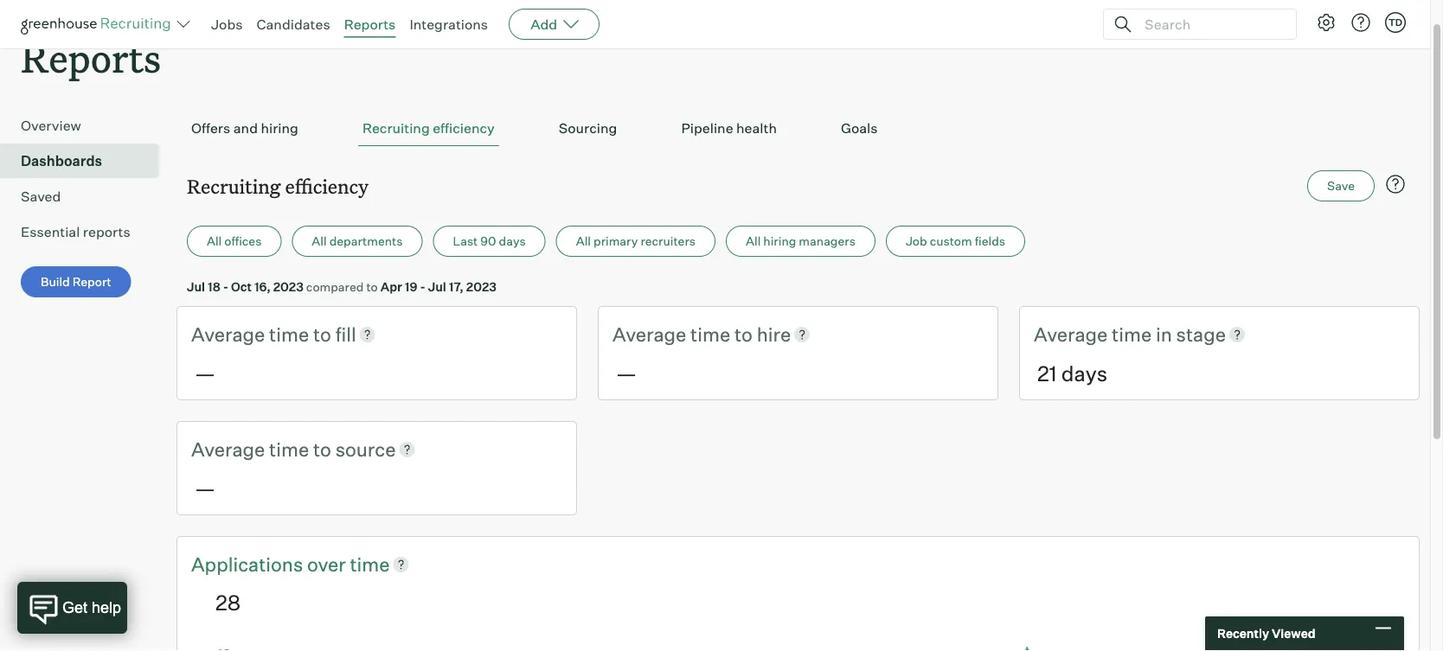 Task type: describe. For each thing, give the bounding box(es) containing it.
1 vertical spatial recruiting efficiency
[[187, 173, 369, 199]]

apr
[[381, 279, 402, 294]]

Search text field
[[1141, 12, 1281, 37]]

jul 18 - oct 16, 2023 compared to apr 19 - jul 17, 2023
[[187, 279, 497, 294]]

sourcing button
[[555, 111, 622, 146]]

all hiring managers
[[746, 234, 856, 249]]

all for all hiring managers
[[746, 234, 761, 249]]

0 horizontal spatial recruiting
[[187, 173, 281, 199]]

0 horizontal spatial reports
[[21, 32, 161, 83]]

applications
[[191, 552, 303, 576]]

td
[[1389, 16, 1403, 28]]

all departments
[[312, 234, 403, 249]]

td button
[[1382, 9, 1410, 36]]

recruiting efficiency inside recruiting efficiency button
[[363, 120, 495, 137]]

time for stage
[[1112, 323, 1152, 346]]

recruiting inside recruiting efficiency button
[[363, 120, 430, 137]]

save
[[1328, 178, 1355, 194]]

all offices
[[207, 234, 262, 249]]

jobs
[[211, 16, 243, 33]]

dashboards link
[[21, 151, 152, 172]]

16,
[[254, 279, 271, 294]]

xychart image
[[216, 644, 1381, 652]]

17,
[[449, 279, 464, 294]]

28
[[216, 590, 241, 616]]

last 90 days
[[453, 234, 526, 249]]

greenhouse recruiting image
[[21, 14, 177, 35]]

18
[[208, 279, 221, 294]]

applications link
[[191, 551, 307, 578]]

average for stage
[[1034, 323, 1108, 346]]

primary
[[594, 234, 638, 249]]

average for source
[[191, 438, 265, 461]]

reports
[[83, 223, 130, 241]]

recently
[[1218, 627, 1270, 642]]

managers
[[799, 234, 856, 249]]

21 days
[[1038, 360, 1108, 386]]

all hiring managers button
[[726, 226, 876, 257]]

all offices button
[[187, 226, 282, 257]]

all primary recruiters button
[[556, 226, 716, 257]]

build report
[[41, 275, 111, 290]]

all departments button
[[292, 226, 423, 257]]

job custom fields
[[906, 234, 1006, 249]]

2 jul from the left
[[428, 279, 446, 294]]

save button
[[1308, 171, 1375, 202]]

19
[[405, 279, 418, 294]]

to for source
[[313, 438, 331, 461]]

job custom fields button
[[886, 226, 1026, 257]]

average for hire
[[613, 323, 687, 346]]

pipeline
[[682, 120, 734, 137]]

over
[[307, 552, 346, 576]]

oct
[[231, 279, 252, 294]]

stage
[[1177, 323, 1226, 346]]

add button
[[509, 9, 600, 40]]

build report button
[[21, 267, 131, 298]]

health
[[737, 120, 777, 137]]

essential reports link
[[21, 222, 152, 243]]

1 vertical spatial hiring
[[764, 234, 797, 249]]

average time in
[[1034, 323, 1177, 346]]

integrations
[[410, 16, 488, 33]]

saved
[[21, 188, 61, 205]]

departments
[[329, 234, 403, 249]]

average time to for source
[[191, 438, 336, 461]]

recently viewed
[[1218, 627, 1316, 642]]

td button
[[1386, 12, 1406, 33]]

1 - from the left
[[223, 279, 229, 294]]

source
[[336, 438, 396, 461]]



Task type: vqa. For each thing, say whether or not it's contained in the screenshot.
tim burton senior civil engineer at rsa engineering associated with TEST
no



Task type: locate. For each thing, give the bounding box(es) containing it.
2 all from the left
[[312, 234, 327, 249]]

days right 21
[[1062, 360, 1108, 386]]

0 vertical spatial recruiting
[[363, 120, 430, 137]]

1 vertical spatial efficiency
[[285, 173, 369, 199]]

efficiency inside button
[[433, 120, 495, 137]]

1 horizontal spatial reports
[[344, 16, 396, 33]]

time right over
[[350, 552, 390, 576]]

1 2023 from the left
[[273, 279, 304, 294]]

fill
[[336, 323, 356, 346]]

time
[[269, 323, 309, 346], [691, 323, 731, 346], [1112, 323, 1152, 346], [269, 438, 309, 461], [350, 552, 390, 576]]

dashboards
[[21, 153, 102, 170]]

to
[[366, 279, 378, 294], [313, 323, 331, 346], [735, 323, 753, 346], [313, 438, 331, 461]]

time for source
[[269, 438, 309, 461]]

1 horizontal spatial -
[[420, 279, 426, 294]]

1 all from the left
[[207, 234, 222, 249]]

overview
[[21, 117, 81, 134]]

integrations link
[[410, 16, 488, 33]]

essential reports
[[21, 223, 130, 241]]

1 vertical spatial days
[[1062, 360, 1108, 386]]

offers and hiring
[[191, 120, 299, 137]]

sourcing
[[559, 120, 617, 137]]

and
[[233, 120, 258, 137]]

all left offices
[[207, 234, 222, 249]]

recruiting
[[363, 120, 430, 137], [187, 173, 281, 199]]

1 jul from the left
[[187, 279, 205, 294]]

4 all from the left
[[746, 234, 761, 249]]

in
[[1156, 323, 1173, 346]]

faq image
[[1386, 174, 1406, 195]]

goals
[[841, 120, 878, 137]]

days right 90
[[499, 234, 526, 249]]

candidates link
[[257, 16, 330, 33]]

1 horizontal spatial efficiency
[[433, 120, 495, 137]]

0 horizontal spatial jul
[[187, 279, 205, 294]]

time for hire
[[691, 323, 731, 346]]

viewed
[[1272, 627, 1316, 642]]

0 horizontal spatial hiring
[[261, 120, 299, 137]]

hiring right the and at the top of the page
[[261, 120, 299, 137]]

goals button
[[837, 111, 882, 146]]

time link
[[350, 551, 390, 578]]

time left source
[[269, 438, 309, 461]]

all primary recruiters
[[576, 234, 696, 249]]

pipeline health
[[682, 120, 777, 137]]

- right 19
[[420, 279, 426, 294]]

hiring left managers
[[764, 234, 797, 249]]

reports right candidates link
[[344, 16, 396, 33]]

2 - from the left
[[420, 279, 426, 294]]

all for all offices
[[207, 234, 222, 249]]

all left primary
[[576, 234, 591, 249]]

to left hire
[[735, 323, 753, 346]]

last
[[453, 234, 478, 249]]

— for fill
[[195, 360, 216, 386]]

0 vertical spatial days
[[499, 234, 526, 249]]

build
[[41, 275, 70, 290]]

1 horizontal spatial jul
[[428, 279, 446, 294]]

add
[[531, 16, 558, 33]]

-
[[223, 279, 229, 294], [420, 279, 426, 294]]

21
[[1038, 360, 1057, 386]]

essential
[[21, 223, 80, 241]]

90
[[481, 234, 496, 249]]

2023 right 17,
[[466, 279, 497, 294]]

offers
[[191, 120, 230, 137]]

days
[[499, 234, 526, 249], [1062, 360, 1108, 386]]

0 horizontal spatial 2023
[[273, 279, 304, 294]]

to left apr at left top
[[366, 279, 378, 294]]

saved link
[[21, 186, 152, 207]]

days inside button
[[499, 234, 526, 249]]

over link
[[307, 551, 350, 578]]

to for fill
[[313, 323, 331, 346]]

jul
[[187, 279, 205, 294], [428, 279, 446, 294]]

time down 16,
[[269, 323, 309, 346]]

jobs link
[[211, 16, 243, 33]]

to for hire
[[735, 323, 753, 346]]

3 all from the left
[[576, 234, 591, 249]]

2 2023 from the left
[[466, 279, 497, 294]]

0 vertical spatial recruiting efficiency
[[363, 120, 495, 137]]

time for fill
[[269, 323, 309, 346]]

- right 18
[[223, 279, 229, 294]]

pipeline health button
[[677, 111, 782, 146]]

custom
[[930, 234, 973, 249]]

1 vertical spatial recruiting
[[187, 173, 281, 199]]

overview link
[[21, 115, 152, 136]]

jul left 17,
[[428, 279, 446, 294]]

hiring inside "tab list"
[[261, 120, 299, 137]]

offices
[[224, 234, 262, 249]]

recruiters
[[641, 234, 696, 249]]

0 vertical spatial hiring
[[261, 120, 299, 137]]

0 horizontal spatial -
[[223, 279, 229, 294]]

efficiency
[[433, 120, 495, 137], [285, 173, 369, 199]]

— for source
[[195, 475, 216, 501]]

tab list
[[187, 111, 1410, 146]]

recruiting efficiency button
[[358, 111, 499, 146]]

time left in
[[1112, 323, 1152, 346]]

all for all departments
[[312, 234, 327, 249]]

fields
[[975, 234, 1006, 249]]

last 90 days button
[[433, 226, 546, 257]]

jul left 18
[[187, 279, 205, 294]]

average time to for fill
[[191, 323, 336, 346]]

average
[[191, 323, 265, 346], [613, 323, 687, 346], [1034, 323, 1108, 346], [191, 438, 265, 461]]

average for fill
[[191, 323, 265, 346]]

job
[[906, 234, 927, 249]]

time left hire
[[691, 323, 731, 346]]

tab list containing offers and hiring
[[187, 111, 1410, 146]]

all left managers
[[746, 234, 761, 249]]

2023
[[273, 279, 304, 294], [466, 279, 497, 294]]

compared
[[306, 279, 364, 294]]

all left departments
[[312, 234, 327, 249]]

0 vertical spatial efficiency
[[433, 120, 495, 137]]

1 horizontal spatial recruiting
[[363, 120, 430, 137]]

2023 right 16,
[[273, 279, 304, 294]]

reports up overview link
[[21, 32, 161, 83]]

0 horizontal spatial efficiency
[[285, 173, 369, 199]]

configure image
[[1316, 12, 1337, 33]]

candidates
[[257, 16, 330, 33]]

—
[[195, 360, 216, 386], [616, 360, 637, 386], [195, 475, 216, 501]]

1 horizontal spatial 2023
[[466, 279, 497, 294]]

0 horizontal spatial days
[[499, 234, 526, 249]]

average time to for hire
[[613, 323, 757, 346]]

reports
[[344, 16, 396, 33], [21, 32, 161, 83]]

recruiting efficiency
[[363, 120, 495, 137], [187, 173, 369, 199]]

offers and hiring button
[[187, 111, 303, 146]]

to left fill
[[313, 323, 331, 346]]

applications over
[[191, 552, 350, 576]]

report
[[72, 275, 111, 290]]

reports link
[[344, 16, 396, 33]]

1 horizontal spatial days
[[1062, 360, 1108, 386]]

hire
[[757, 323, 791, 346]]

— for hire
[[616, 360, 637, 386]]

all for all primary recruiters
[[576, 234, 591, 249]]

to left source
[[313, 438, 331, 461]]

hiring
[[261, 120, 299, 137], [764, 234, 797, 249]]

1 horizontal spatial hiring
[[764, 234, 797, 249]]



